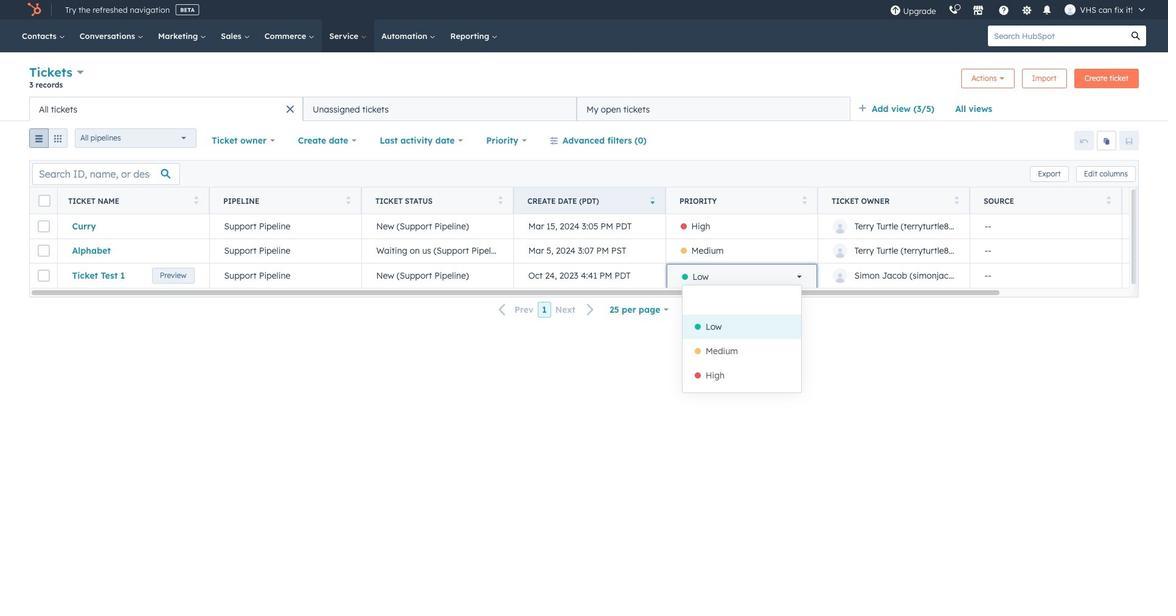 Task type: describe. For each thing, give the bounding box(es) containing it.
1 press to sort. element from the left
[[194, 196, 198, 206]]

jer mill image
[[1065, 4, 1076, 15]]

6 press to sort. element from the left
[[1107, 196, 1112, 206]]

press to sort. image for fifth 'press to sort.' element from right
[[346, 196, 351, 204]]

Search ID, name, or description search field
[[32, 163, 180, 185]]

5 press to sort. element from the left
[[955, 196, 959, 206]]

pagination navigation
[[492, 302, 602, 318]]

3 press to sort. element from the left
[[498, 196, 503, 206]]



Task type: locate. For each thing, give the bounding box(es) containing it.
list box
[[683, 286, 802, 393]]

press to sort. image for 4th 'press to sort.' element from left
[[803, 196, 807, 204]]

descending sort. press to sort ascending. element
[[651, 196, 655, 206]]

press to sort. image
[[194, 196, 198, 204], [1107, 196, 1112, 204]]

4 press to sort. image from the left
[[955, 196, 959, 204]]

1 press to sort. image from the left
[[194, 196, 198, 204]]

press to sort. element
[[194, 196, 198, 206], [346, 196, 351, 206], [498, 196, 503, 206], [803, 196, 807, 206], [955, 196, 959, 206], [1107, 196, 1112, 206]]

2 press to sort. image from the left
[[498, 196, 503, 204]]

banner
[[29, 63, 1140, 97]]

press to sort. image
[[346, 196, 351, 204], [498, 196, 503, 204], [803, 196, 807, 204], [955, 196, 959, 204]]

4 press to sort. element from the left
[[803, 196, 807, 206]]

0 horizontal spatial press to sort. image
[[194, 196, 198, 204]]

1 horizontal spatial press to sort. image
[[1107, 196, 1112, 204]]

group
[[29, 128, 68, 153]]

marketplaces image
[[973, 5, 984, 16]]

descending sort. press to sort ascending. image
[[651, 196, 655, 204]]

press to sort. image for 2nd 'press to sort.' element from the right
[[955, 196, 959, 204]]

Search HubSpot search field
[[989, 26, 1126, 46]]

2 press to sort. image from the left
[[1107, 196, 1112, 204]]

press to sort. image for sixth 'press to sort.' element from the right
[[194, 196, 198, 204]]

3 press to sort. image from the left
[[803, 196, 807, 204]]

press to sort. image for 1st 'press to sort.' element from the right
[[1107, 196, 1112, 204]]

2 press to sort. element from the left
[[346, 196, 351, 206]]

1 press to sort. image from the left
[[346, 196, 351, 204]]

press to sort. image for third 'press to sort.' element
[[498, 196, 503, 204]]

menu
[[884, 0, 1154, 19]]



Task type: vqa. For each thing, say whether or not it's contained in the screenshot.
the rightmost WordPress
no



